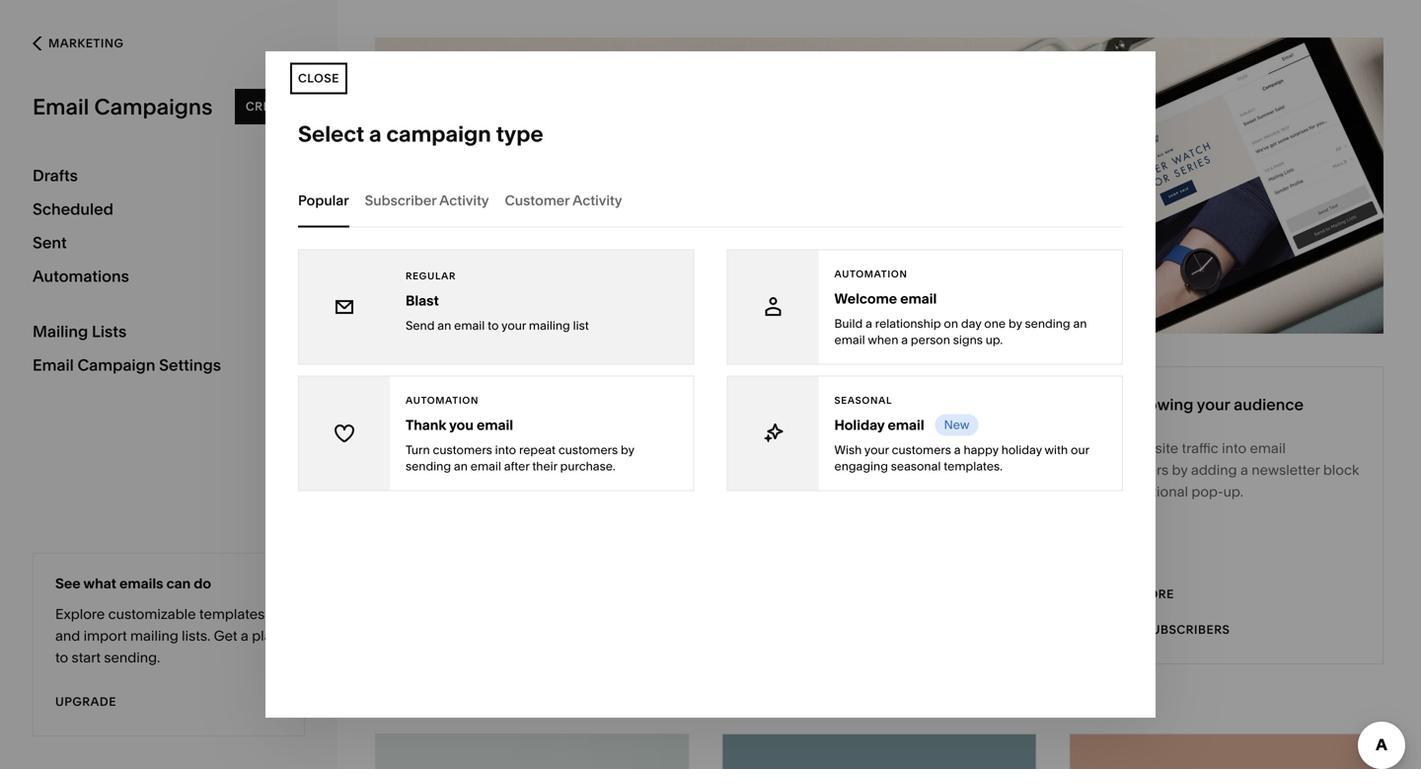 Task type: locate. For each thing, give the bounding box(es) containing it.
by down site
[[1172, 462, 1188, 478]]

1 vertical spatial sending
[[581, 394, 666, 421]]

by right repeat
[[621, 443, 635, 457]]

into up adding
[[1222, 440, 1247, 457]]

wish your customers a happy holiday with our engaging seasonal templates.
[[835, 443, 1090, 473]]

1 horizontal spatial or
[[1092, 483, 1106, 500]]

plan inside 'whether you have 10 subscribers or 10,000, we have a plan for you.'
[[552, 156, 642, 210]]

a left campaign in the top of the page
[[369, 121, 382, 147]]

seasonal
[[891, 459, 941, 473]]

1 horizontal spatial start
[[527, 394, 576, 421]]

mailing
[[529, 318, 570, 333], [130, 627, 179, 644]]

customers up purchase.
[[559, 443, 618, 457]]

blast
[[406, 292, 439, 309]]

blast send an email to your mailing list
[[406, 292, 589, 333]]

automation up welcome
[[835, 268, 908, 280]]

select inside dialog
[[298, 121, 365, 147]]

email right send at the left of page
[[454, 318, 485, 333]]

2 vertical spatial to
[[55, 649, 68, 666]]

engaging
[[835, 459, 888, 473]]

activity
[[440, 192, 489, 209], [573, 192, 622, 209]]

by inside welcome email build a relationship on day one by sending an email when a person signs up.
[[1009, 316, 1022, 331]]

0 horizontal spatial automation
[[406, 394, 479, 406]]

up. down one
[[986, 333, 1003, 347]]

you for subscribers
[[594, 61, 669, 115]]

regular
[[406, 270, 456, 282]]

or inside 'whether you have 10 subscribers or 10,000, we have a plan for you.'
[[662, 108, 705, 162]]

activity inside subscriber activity button
[[440, 192, 489, 209]]

3 0 from the top
[[295, 267, 305, 286]]

relationship
[[875, 316, 941, 331]]

getting started with campaigns image
[[376, 735, 689, 769]]

subscribers up promotional
[[1092, 462, 1169, 478]]

email up 'newsletter'
[[1250, 440, 1286, 457]]

you inside thank you email turn customers into repeat customers by sending an email after their purchase.
[[449, 417, 474, 433]]

checklist
[[398, 394, 496, 421]]

for
[[652, 156, 709, 210]]

0 vertical spatial subscribers
[[408, 108, 652, 162]]

2 horizontal spatial customers
[[892, 443, 952, 457]]

2 vertical spatial sending
[[406, 459, 451, 473]]

1 vertical spatial plan
[[252, 627, 280, 644]]

turn inside thank you email turn customers into repeat customers by sending an email after their purchase.
[[406, 443, 430, 457]]

your inside wish your customers a happy holiday with our engaging seasonal templates.
[[865, 443, 889, 457]]

1 horizontal spatial sending
[[581, 394, 666, 421]]

sending right one
[[1025, 316, 1071, 331]]

to right send at the left of page
[[488, 318, 499, 333]]

to up repeat
[[501, 394, 522, 421]]

tab list containing popular
[[298, 173, 1123, 228]]

activity inside customer activity button
[[573, 192, 622, 209]]

activity right 'customer'
[[573, 192, 622, 209]]

1 vertical spatial email
[[33, 355, 74, 375]]

upgrade
[[408, 275, 523, 304], [55, 695, 116, 709]]

or left promotional
[[1092, 483, 1106, 500]]

0 vertical spatial mailing
[[529, 318, 570, 333]]

0 horizontal spatial customers
[[433, 443, 492, 457]]

automation up thank
[[406, 394, 479, 406]]

a
[[369, 121, 382, 147], [517, 156, 542, 210], [866, 316, 873, 331], [902, 333, 908, 347], [954, 443, 961, 457], [1241, 462, 1249, 478], [241, 627, 249, 644]]

1 horizontal spatial by
[[1009, 316, 1022, 331]]

or
[[662, 108, 705, 162], [1092, 483, 1106, 500]]

0 horizontal spatial by
[[621, 443, 635, 457]]

0 horizontal spatial up.
[[986, 333, 1003, 347]]

1 activity from the left
[[440, 192, 489, 209]]

subscriber
[[365, 192, 437, 209]]

select down thank
[[421, 472, 468, 491]]

select down close button
[[298, 121, 365, 147]]

email up the seasonal
[[888, 417, 925, 433]]

1 email from the top
[[33, 93, 89, 120]]

mailing down the 'customizable'
[[130, 627, 179, 644]]

start growing your audience
[[1092, 395, 1304, 414]]

0 vertical spatial or
[[662, 108, 705, 162]]

0 horizontal spatial mailing
[[130, 627, 179, 644]]

templates.
[[944, 459, 1003, 473]]

promotional
[[1109, 483, 1189, 500]]

a up the templates.
[[954, 443, 961, 457]]

1 horizontal spatial you
[[594, 61, 669, 115]]

type
[[496, 121, 544, 147]]

1 vertical spatial up.
[[1224, 483, 1244, 500]]

2 horizontal spatial sending
[[1025, 316, 1071, 331]]

2 horizontal spatial by
[[1172, 462, 1188, 478]]

2 email from the top
[[33, 355, 74, 375]]

2 vertical spatial 0
[[295, 267, 305, 286]]

1 vertical spatial have
[[408, 156, 507, 210]]

close
[[298, 71, 339, 85]]

sending up purchase.
[[581, 394, 666, 421]]

upgrade down sending.
[[55, 695, 116, 709]]

up.
[[986, 333, 1003, 347], [1224, 483, 1244, 500]]

start
[[527, 394, 576, 421], [72, 649, 101, 666]]

turn
[[1092, 440, 1121, 457], [406, 443, 430, 457]]

0 vertical spatial have
[[680, 61, 779, 115]]

sending.
[[104, 649, 160, 666]]

1 horizontal spatial automation
[[835, 268, 908, 280]]

their
[[532, 459, 558, 473]]

mailing lists
[[33, 322, 127, 341]]

3 customers from the left
[[892, 443, 952, 457]]

0 horizontal spatial upgrade
[[55, 695, 116, 709]]

by for thank you email
[[621, 443, 635, 457]]

tab list
[[298, 173, 1123, 228]]

1 vertical spatial 0
[[295, 233, 305, 252]]

mailing inside explore customizable templates and import mailing lists. get a plan to start sending.
[[130, 627, 179, 644]]

your left site
[[1124, 440, 1152, 457]]

marketing button
[[27, 22, 130, 65]]

1 horizontal spatial mailing
[[529, 318, 570, 333]]

start up repeat
[[527, 394, 576, 421]]

0 vertical spatial plan
[[552, 156, 642, 210]]

sending down thank
[[406, 459, 451, 473]]

activity right subscriber
[[440, 192, 489, 209]]

to down and
[[55, 649, 68, 666]]

have
[[680, 61, 779, 115], [408, 156, 507, 210]]

have left 10
[[680, 61, 779, 115]]

email left after
[[471, 459, 501, 473]]

learn more
[[1092, 587, 1175, 601]]

email
[[901, 290, 937, 307], [454, 318, 485, 333], [835, 333, 865, 347], [477, 417, 513, 433], [888, 417, 925, 433], [1250, 440, 1286, 457], [471, 459, 501, 473], [494, 472, 535, 491]]

customer activity
[[505, 192, 622, 209]]

1 vertical spatial mailing
[[130, 627, 179, 644]]

customers up the seasonal
[[892, 443, 952, 457]]

1 vertical spatial by
[[621, 443, 635, 457]]

your
[[502, 318, 526, 333], [1197, 395, 1231, 414], [1124, 440, 1152, 457], [865, 443, 889, 457]]

0 vertical spatial sending
[[1025, 316, 1071, 331]]

drafts link
[[33, 159, 305, 193]]

explore
[[55, 606, 105, 622]]

0 horizontal spatial you
[[449, 417, 474, 433]]

turn your site traffic into email subscribers by adding a newsletter block or promotional pop-up.
[[1092, 440, 1360, 500]]

import
[[84, 627, 127, 644]]

turn inside turn your site traffic into email subscribers by adding a newsletter block or promotional pop-up.
[[1092, 440, 1121, 457]]

customers down thank
[[433, 443, 492, 457]]

subscribers inside import subscribers button
[[1144, 622, 1231, 637]]

select
[[298, 121, 365, 147], [421, 472, 468, 491]]

1 horizontal spatial to
[[488, 318, 499, 333]]

get
[[214, 627, 237, 644]]

sending inside welcome email build a relationship on day one by sending an email when a person signs up.
[[1025, 316, 1071, 331]]

turn down thank
[[406, 443, 430, 457]]

upgrade up send at the left of page
[[408, 275, 523, 304]]

0 vertical spatial up.
[[986, 333, 1003, 347]]

1 horizontal spatial upgrade
[[408, 275, 523, 304]]

0 vertical spatial select
[[298, 121, 365, 147]]

select a campaign type dialog
[[249, 51, 1172, 718]]

checklist to start sending
[[398, 394, 666, 421]]

1 horizontal spatial into
[[1222, 440, 1247, 457]]

1 horizontal spatial customers
[[559, 443, 618, 457]]

email down mailing
[[33, 355, 74, 375]]

0 horizontal spatial activity
[[440, 192, 489, 209]]

start inside explore customizable templates and import mailing lists. get a plan to start sending.
[[72, 649, 101, 666]]

0 vertical spatial to
[[488, 318, 499, 333]]

templates
[[199, 606, 265, 622]]

0 horizontal spatial or
[[662, 108, 705, 162]]

person
[[911, 333, 951, 347]]

1 horizontal spatial plan
[[552, 156, 642, 210]]

email for email campaign settings
[[33, 355, 74, 375]]

sending for thank you email
[[406, 459, 451, 473]]

by right one
[[1009, 316, 1022, 331]]

into inside turn your site traffic into email subscribers by adding a newsletter block or promotional pop-up.
[[1222, 440, 1247, 457]]

subscribers down 'more'
[[1144, 622, 1231, 637]]

up. down adding
[[1224, 483, 1244, 500]]

0
[[295, 199, 305, 219], [295, 233, 305, 252], [295, 267, 305, 286]]

a down type
[[517, 156, 542, 210]]

1 horizontal spatial activity
[[573, 192, 622, 209]]

campaign
[[77, 355, 155, 375]]

0 vertical spatial 0
[[295, 199, 305, 219]]

2 horizontal spatial to
[[501, 394, 522, 421]]

a down relationship
[[902, 333, 908, 347]]

activity for customer activity
[[573, 192, 622, 209]]

2 vertical spatial by
[[1172, 462, 1188, 478]]

what
[[83, 575, 116, 592]]

0 vertical spatial automation
[[835, 268, 908, 280]]

into up after
[[495, 443, 516, 457]]

1 vertical spatial automation
[[406, 394, 479, 406]]

1 vertical spatial to
[[501, 394, 522, 421]]

plan inside explore customizable templates and import mailing lists. get a plan to start sending.
[[252, 627, 280, 644]]

a inside turn your site traffic into email subscribers by adding a newsletter block or promotional pop-up.
[[1241, 462, 1249, 478]]

holiday
[[1002, 443, 1042, 457]]

0 horizontal spatial have
[[408, 156, 507, 210]]

have down campaign in the top of the page
[[408, 156, 507, 210]]

by inside thank you email turn customers into repeat customers by sending an email after their purchase.
[[621, 443, 635, 457]]

on
[[944, 316, 959, 331]]

0 horizontal spatial plan
[[252, 627, 280, 644]]

0 vertical spatial email
[[33, 93, 89, 120]]

1 vertical spatial select
[[421, 472, 468, 491]]

0 horizontal spatial into
[[495, 443, 516, 457]]

customers
[[433, 443, 492, 457], [559, 443, 618, 457], [892, 443, 952, 457]]

by inside turn your site traffic into email subscribers by adding a newsletter block or promotional pop-up.
[[1172, 462, 1188, 478]]

list
[[573, 318, 589, 333]]

1 vertical spatial subscribers
[[1092, 462, 1169, 478]]

0 vertical spatial you
[[594, 61, 669, 115]]

you inside 'whether you have 10 subscribers or 10,000, we have a plan for you.'
[[594, 61, 669, 115]]

1 vertical spatial or
[[1092, 483, 1106, 500]]

0 horizontal spatial start
[[72, 649, 101, 666]]

0 horizontal spatial sending
[[406, 459, 451, 473]]

a inside wish your customers a happy holiday with our engaging seasonal templates.
[[954, 443, 961, 457]]

turn right our
[[1092, 440, 1121, 457]]

you
[[594, 61, 669, 115], [449, 417, 474, 433]]

and
[[55, 627, 80, 644]]

email for email campaigns
[[33, 93, 89, 120]]

subscribers up 'customer'
[[408, 108, 652, 162]]

1 vertical spatial start
[[72, 649, 101, 666]]

automation for thank
[[406, 394, 479, 406]]

your inside turn your site traffic into email subscribers by adding a newsletter block or promotional pop-up.
[[1124, 440, 1152, 457]]

1 horizontal spatial select
[[421, 472, 468, 491]]

0 horizontal spatial select
[[298, 121, 365, 147]]

2 activity from the left
[[573, 192, 622, 209]]

2 0 from the top
[[295, 233, 305, 252]]

sending inside thank you email turn customers into repeat customers by sending an email after their purchase.
[[406, 459, 451, 473]]

you for customers
[[449, 417, 474, 433]]

upgrade button
[[55, 684, 116, 720]]

your inside blast send an email to your mailing list
[[502, 318, 526, 333]]

0 horizontal spatial turn
[[406, 443, 430, 457]]

block
[[1324, 462, 1360, 478]]

0 horizontal spatial to
[[55, 649, 68, 666]]

your up engaging
[[865, 443, 889, 457]]

1 0 from the top
[[295, 199, 305, 219]]

select an email template
[[421, 472, 606, 491]]

plan left for
[[552, 156, 642, 210]]

a right adding
[[1241, 462, 1249, 478]]

1 horizontal spatial turn
[[1092, 440, 1121, 457]]

sending
[[1025, 316, 1071, 331], [581, 394, 666, 421], [406, 459, 451, 473]]

close button
[[298, 61, 339, 96]]

your left list
[[502, 318, 526, 333]]

learn
[[1092, 587, 1134, 601]]

email down marketing button
[[33, 93, 89, 120]]

a right get
[[241, 627, 249, 644]]

or left the you.
[[662, 108, 705, 162]]

to inside blast send an email to your mailing list
[[488, 318, 499, 333]]

or inside turn your site traffic into email subscribers by adding a newsletter block or promotional pop-up.
[[1092, 483, 1106, 500]]

select for select a campaign type
[[298, 121, 365, 147]]

2 vertical spatial subscribers
[[1144, 622, 1231, 637]]

by
[[1009, 316, 1022, 331], [621, 443, 635, 457], [1172, 462, 1188, 478]]

we
[[866, 108, 926, 162]]

plan down templates at the left bottom of page
[[252, 627, 280, 644]]

start down and
[[72, 649, 101, 666]]

1 vertical spatial you
[[449, 417, 474, 433]]

1 horizontal spatial up.
[[1224, 483, 1244, 500]]

adding
[[1191, 462, 1238, 478]]

one
[[985, 316, 1006, 331]]

0 vertical spatial by
[[1009, 316, 1022, 331]]

mailing left list
[[529, 318, 570, 333]]



Task type: vqa. For each thing, say whether or not it's contained in the screenshot.
leftmost by
yes



Task type: describe. For each thing, give the bounding box(es) containing it.
automation for welcome
[[835, 268, 908, 280]]

to inside explore customizable templates and import mailing lists. get a plan to start sending.
[[55, 649, 68, 666]]

happy
[[964, 443, 999, 457]]

0 vertical spatial start
[[527, 394, 576, 421]]

customers inside wish your customers a happy holiday with our engaging seasonal templates.
[[892, 443, 952, 457]]

growing
[[1132, 395, 1194, 414]]

an inside welcome email build a relationship on day one by sending an email when a person signs up.
[[1074, 316, 1087, 331]]

up. inside turn your site traffic into email subscribers by adding a newsletter block or promotional pop-up.
[[1224, 483, 1244, 500]]

holiday
[[835, 417, 885, 433]]

seasonal
[[835, 394, 893, 406]]

welcome email build a relationship on day one by sending an email when a person signs up.
[[835, 290, 1087, 347]]

traffic
[[1182, 440, 1219, 457]]

0 for scheduled
[[295, 199, 305, 219]]

repeat
[[519, 443, 556, 457]]

email campaigns
[[33, 93, 213, 120]]

see what emails can do
[[55, 575, 211, 592]]

thank
[[406, 417, 447, 433]]

subscribers inside turn your site traffic into email subscribers by adding a newsletter block or promotional pop-up.
[[1092, 462, 1169, 478]]

after
[[504, 459, 530, 473]]

scheduled
[[33, 199, 113, 219]]

whether
[[408, 61, 584, 115]]

campaign
[[386, 121, 491, 147]]

activity for subscriber activity
[[440, 192, 489, 209]]

wish
[[835, 443, 862, 457]]

more
[[1137, 587, 1175, 601]]

holiday email
[[835, 417, 925, 433]]

audience
[[1234, 395, 1304, 414]]

send
[[406, 318, 435, 333]]

see
[[55, 575, 81, 592]]

build
[[835, 316, 863, 331]]

email inside turn your site traffic into email subscribers by adding a newsletter block or promotional pop-up.
[[1250, 440, 1286, 457]]

email up relationship
[[901, 290, 937, 307]]

lists.
[[182, 627, 211, 644]]

explore customizable templates and import mailing lists. get a plan to start sending.
[[55, 606, 280, 666]]

tab list inside select a campaign type dialog
[[298, 173, 1123, 228]]

automations
[[33, 267, 129, 286]]

0 for sent
[[295, 233, 305, 252]]

template
[[539, 472, 606, 491]]

email down the build
[[835, 333, 865, 347]]

subscriber activity
[[365, 192, 489, 209]]

import subscribers
[[1092, 622, 1231, 637]]

2 customers from the left
[[559, 443, 618, 457]]

day
[[961, 316, 982, 331]]

can
[[166, 575, 191, 592]]

emails
[[119, 575, 163, 592]]

campaigns
[[94, 93, 213, 120]]

customer activity button
[[505, 173, 622, 228]]

10,000,
[[715, 108, 857, 162]]

with
[[1045, 443, 1068, 457]]

email down repeat
[[494, 472, 535, 491]]

a right the build
[[866, 316, 873, 331]]

email marketing best practices image
[[1071, 735, 1383, 769]]

settings
[[159, 355, 221, 375]]

an inside blast send an email to your mailing list
[[438, 318, 451, 333]]

do
[[194, 575, 211, 592]]

import
[[1092, 622, 1141, 637]]

mailing inside blast send an email to your mailing list
[[529, 318, 570, 333]]

1 vertical spatial upgrade
[[55, 695, 116, 709]]

subscribers inside 'whether you have 10 subscribers or 10,000, we have a plan for you.'
[[408, 108, 652, 162]]

customizable
[[108, 606, 196, 622]]

10
[[789, 61, 833, 115]]

your up traffic at the bottom of the page
[[1197, 395, 1231, 414]]

learn more link
[[1092, 577, 1175, 612]]

mailing
[[33, 322, 88, 341]]

select for select an email template
[[421, 472, 468, 491]]

welcome
[[835, 290, 898, 307]]

when
[[868, 333, 899, 347]]

by for welcome email
[[1009, 316, 1022, 331]]

1 horizontal spatial have
[[680, 61, 779, 115]]

pop-
[[1192, 483, 1224, 500]]

site
[[1156, 440, 1179, 457]]

into inside thank you email turn customers into repeat customers by sending an email after their purchase.
[[495, 443, 516, 457]]

import subscribers button
[[1092, 612, 1231, 648]]

email up after
[[477, 417, 513, 433]]

sending for welcome email
[[1025, 316, 1071, 331]]

signs
[[953, 333, 983, 347]]

thank you email turn customers into repeat customers by sending an email after their purchase.
[[406, 417, 635, 473]]

sent
[[33, 233, 67, 252]]

email campaign settings link
[[33, 348, 305, 382]]

whether you have 10 subscribers or 10,000, we have a plan for you.
[[408, 61, 926, 210]]

our
[[1071, 443, 1090, 457]]

customer
[[505, 192, 570, 209]]

select a campaign type
[[298, 121, 544, 147]]

popular
[[298, 192, 349, 209]]

1 customers from the left
[[433, 443, 492, 457]]

up. inside welcome email build a relationship on day one by sending an email when a person signs up.
[[986, 333, 1003, 347]]

a inside 'whether you have 10 subscribers or 10,000, we have a plan for you.'
[[517, 156, 542, 210]]

an inside thank you email turn customers into repeat customers by sending an email after their purchase.
[[454, 459, 468, 473]]

0 vertical spatial upgrade
[[408, 275, 523, 304]]

0 for automations
[[295, 267, 305, 286]]

email inside blast send an email to your mailing list
[[454, 318, 485, 333]]

mailing lists link
[[33, 315, 305, 348]]

marketing
[[48, 36, 124, 50]]

new
[[944, 418, 970, 432]]

purchase.
[[560, 459, 616, 473]]

a inside explore customizable templates and import mailing lists. get a plan to start sending.
[[241, 627, 249, 644]]

drafts
[[33, 166, 78, 185]]

you.
[[718, 156, 804, 210]]

start
[[1092, 395, 1128, 414]]

popular button
[[298, 173, 349, 228]]

select an email template link
[[398, 454, 1014, 509]]

email campaign settings
[[33, 355, 221, 375]]

lists
[[92, 322, 127, 341]]

building a mailing list image
[[723, 735, 1036, 769]]



